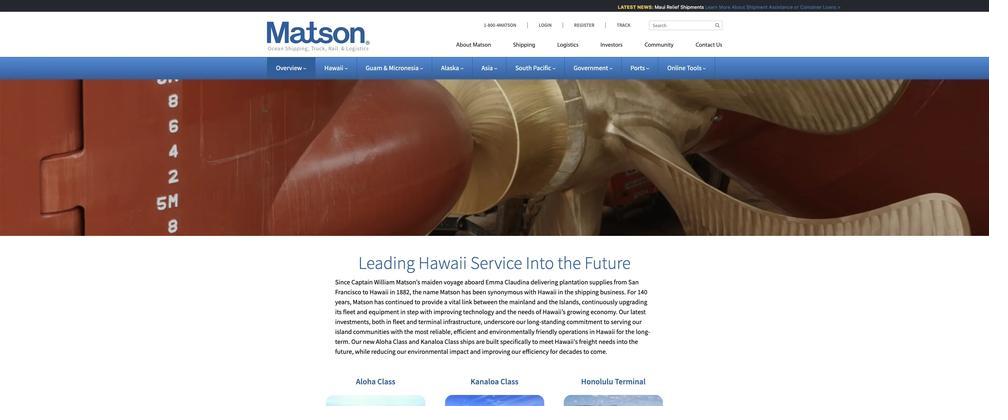 Task type: describe. For each thing, give the bounding box(es) containing it.
aloha inside since captain william matson's maiden voyage aboard emma claudina delivering plantation supplies from san francisco to hawaii in 1882, the name matson has been synonymous with hawaii in the shipping business. for 140 years, matson has continued to provide a vital link between the mainland and the islands, continuously upgrading its fleet and equipment in step with improving technology and the needs of hawaii's growing economy. our latest investments, both in fleet and terminal infrastructure, underscore our long-standing commitment to serving our island communities with the most reliable, efficient and environmentally friendly operations in hawaii for the long- term. our new aloha class and kanaloa class ships are built specifically to meet hawaii's freight needs into the future, while reducing our environmental impact and improving our efficiency for decades to come.
[[376, 337, 392, 346]]

1 vertical spatial aloha
[[356, 376, 376, 387]]

the up plantation
[[558, 252, 581, 274]]

1 horizontal spatial fleet
[[393, 318, 405, 326]]

register
[[574, 22, 595, 28]]

1 horizontal spatial matson
[[440, 288, 460, 296]]

matson's
[[396, 278, 420, 286]]

serving
[[611, 318, 631, 326]]

come.
[[591, 347, 608, 356]]

honolulu terminal link
[[581, 376, 646, 387]]

leading hawaii service into the future
[[359, 252, 631, 274]]

claudina
[[505, 278, 530, 286]]

1 horizontal spatial long-
[[636, 327, 650, 336]]

aboard
[[465, 278, 484, 286]]

about inside top menu navigation
[[456, 42, 472, 48]]

into
[[526, 252, 554, 274]]

service
[[471, 252, 522, 274]]

track
[[617, 22, 631, 28]]

infrastructure,
[[443, 318, 483, 326]]

francisco
[[335, 288, 361, 296]]

efficient
[[454, 327, 476, 336]]

0 horizontal spatial needs
[[518, 308, 535, 316]]

140
[[638, 288, 648, 296]]

and down the step
[[407, 318, 417, 326]]

equipment
[[369, 308, 399, 316]]

for
[[627, 288, 637, 296]]

asia
[[482, 64, 493, 72]]

overview link
[[276, 64, 307, 72]]

0 vertical spatial hawaii's
[[543, 308, 566, 316]]

most
[[415, 327, 429, 336]]

william
[[374, 278, 395, 286]]

captain
[[352, 278, 373, 286]]

name
[[423, 288, 439, 296]]

aloha class link
[[356, 376, 396, 387]]

community link
[[634, 39, 685, 54]]

environmental
[[408, 347, 448, 356]]

0 horizontal spatial with
[[391, 327, 403, 336]]

2 vertical spatial matson
[[353, 298, 373, 306]]

business.
[[600, 288, 626, 296]]

0 horizontal spatial long-
[[527, 318, 542, 326]]

communities
[[353, 327, 390, 336]]

track link
[[606, 22, 631, 28]]

synonymous
[[488, 288, 523, 296]]

and up underscore
[[496, 308, 506, 316]]

continuously
[[582, 298, 618, 306]]

to up efficiency
[[532, 337, 538, 346]]

reducing
[[371, 347, 396, 356]]

assistance
[[765, 4, 789, 10]]

south pacific
[[516, 64, 551, 72]]

online tools
[[668, 64, 702, 72]]

honolulu terminal
[[581, 376, 646, 387]]

voyage
[[444, 278, 463, 286]]

login link
[[528, 22, 563, 28]]

upgrading
[[619, 298, 648, 306]]

years,
[[335, 298, 352, 306]]

mainland
[[509, 298, 536, 306]]

hawaii down the william
[[370, 288, 389, 296]]

learn more about shipment assistance or container loans > link
[[701, 4, 837, 10]]

since
[[335, 278, 350, 286]]

0 vertical spatial for
[[617, 327, 624, 336]]

step
[[407, 308, 419, 316]]

shipping
[[513, 42, 536, 48]]

our down specifically
[[512, 347, 521, 356]]

shipments
[[676, 4, 700, 10]]

micronesia
[[389, 64, 419, 72]]

commitment
[[567, 318, 603, 326]]

and up of
[[537, 298, 548, 306]]

our right 'reducing'
[[397, 347, 407, 356]]

government
[[574, 64, 608, 72]]

latest
[[614, 4, 632, 10]]

community
[[645, 42, 674, 48]]

provide
[[422, 298, 443, 306]]

friendly
[[536, 327, 557, 336]]

the right 1882,
[[413, 288, 422, 296]]

maiden
[[422, 278, 443, 286]]

0 horizontal spatial improving
[[434, 308, 462, 316]]

1 horizontal spatial needs
[[599, 337, 616, 346]]

ports link
[[631, 64, 650, 72]]

hawaii down serving
[[596, 327, 615, 336]]

alaska
[[441, 64, 459, 72]]

link
[[462, 298, 472, 306]]

kanaloa inside since captain william matson's maiden voyage aboard emma claudina delivering plantation supplies from san francisco to hawaii in 1882, the name matson has been synonymous with hawaii in the shipping business. for 140 years, matson has continued to provide a vital link between the mainland and the islands, continuously upgrading its fleet and equipment in step with improving technology and the needs of hawaii's growing economy. our latest investments, both in fleet and terminal infrastructure, underscore our long-standing commitment to serving our island communities with the most reliable, efficient and environmentally friendly operations in hawaii for the long- term. our new aloha class and kanaloa class ships are built specifically to meet hawaii's freight needs into the future, while reducing our environmental impact and improving our efficiency for decades to come.
[[421, 337, 443, 346]]

decades
[[559, 347, 582, 356]]

south pacific link
[[516, 64, 556, 72]]

are
[[476, 337, 485, 346]]

800-
[[488, 22, 497, 28]]

0 horizontal spatial for
[[550, 347, 558, 356]]

underscore
[[484, 318, 515, 326]]

to up the step
[[415, 298, 421, 306]]

1 vertical spatial hawaii's
[[555, 337, 578, 346]]

in up islands, in the right bottom of the page
[[558, 288, 563, 296]]

latest
[[631, 308, 646, 316]]

of
[[536, 308, 541, 316]]

hawaii down delivering on the right bottom of page
[[538, 288, 557, 296]]

more
[[715, 4, 726, 10]]

economy.
[[591, 308, 618, 316]]

south
[[516, 64, 532, 72]]



Task type: vqa. For each thing, say whether or not it's contained in the screenshot.
the Contact to the left
no



Task type: locate. For each thing, give the bounding box(es) containing it.
1 vertical spatial fleet
[[393, 318, 405, 326]]

0 vertical spatial kanaloa
[[421, 337, 443, 346]]

needs down mainland
[[518, 308, 535, 316]]

1 horizontal spatial kanaloa
[[471, 376, 499, 387]]

2 horizontal spatial matson
[[473, 42, 491, 48]]

the down mainland
[[508, 308, 517, 316]]

in left 1882,
[[390, 288, 395, 296]]

blue matson logo with ocean, shipping, truck, rail and logistics written beneath it. image
[[267, 22, 370, 52]]

matson
[[473, 42, 491, 48], [440, 288, 460, 296], [353, 298, 373, 306]]

hawaii's up decades
[[555, 337, 578, 346]]

built
[[486, 337, 499, 346]]

1882,
[[397, 288, 411, 296]]

1 horizontal spatial improving
[[482, 347, 510, 356]]

ports
[[631, 64, 645, 72]]

new
[[363, 337, 375, 346]]

about
[[728, 4, 741, 10], [456, 42, 472, 48]]

0 vertical spatial fleet
[[343, 308, 356, 316]]

improving down a
[[434, 308, 462, 316]]

1 vertical spatial for
[[550, 347, 558, 356]]

growing
[[567, 308, 590, 316]]

logistics
[[558, 42, 579, 48]]

has up equipment
[[374, 298, 384, 306]]

aloha down while
[[356, 376, 376, 387]]

has up link
[[462, 288, 471, 296]]

for
[[617, 327, 624, 336], [550, 347, 558, 356]]

matson down 1-
[[473, 42, 491, 48]]

matson inside top menu navigation
[[473, 42, 491, 48]]

Search search field
[[649, 21, 723, 30]]

search image
[[716, 23, 720, 28]]

freight
[[579, 337, 598, 346]]

ships
[[460, 337, 475, 346]]

kanaloa class
[[471, 376, 519, 387]]

2 horizontal spatial with
[[524, 288, 537, 296]]

4matson
[[497, 22, 517, 28]]

shipping link
[[502, 39, 547, 54]]

contact us
[[696, 42, 723, 48]]

1-
[[484, 22, 488, 28]]

supplies
[[590, 278, 613, 286]]

from
[[614, 278, 627, 286]]

contact
[[696, 42, 715, 48]]

vital
[[449, 298, 461, 306]]

latest news: maui relief shipments learn more about shipment assistance or container loans >
[[614, 4, 837, 10]]

1 vertical spatial about
[[456, 42, 472, 48]]

online tools link
[[668, 64, 706, 72]]

0 vertical spatial aloha
[[376, 337, 392, 346]]

matson down 'francisco'
[[353, 298, 373, 306]]

guam & micronesia
[[366, 64, 419, 72]]

0 horizontal spatial has
[[374, 298, 384, 306]]

kanaloa class link
[[471, 376, 519, 387]]

meet
[[540, 337, 554, 346]]

1 horizontal spatial with
[[420, 308, 432, 316]]

top menu navigation
[[456, 39, 723, 54]]

the up islands, in the right bottom of the page
[[565, 288, 574, 296]]

0 vertical spatial needs
[[518, 308, 535, 316]]

in left the step
[[401, 308, 406, 316]]

for down serving
[[617, 327, 624, 336]]

0 vertical spatial with
[[524, 288, 537, 296]]

0 horizontal spatial fleet
[[343, 308, 356, 316]]

our up serving
[[619, 308, 629, 316]]

for down meet
[[550, 347, 558, 356]]

0 vertical spatial long-
[[527, 318, 542, 326]]

and down most
[[409, 337, 419, 346]]

1 horizontal spatial for
[[617, 327, 624, 336]]

to
[[363, 288, 368, 296], [415, 298, 421, 306], [604, 318, 610, 326], [532, 337, 538, 346], [584, 347, 589, 356]]

1 vertical spatial kanaloa
[[471, 376, 499, 387]]

the up into on the bottom
[[626, 327, 635, 336]]

environmentally
[[490, 327, 535, 336]]

1 vertical spatial has
[[374, 298, 384, 306]]

None search field
[[649, 21, 723, 30]]

needs up come.
[[599, 337, 616, 346]]

hawaii down blue matson logo with ocean, shipping, truck, rail and logistics written beneath it.
[[325, 64, 343, 72]]

shipping
[[575, 288, 599, 296]]

0 horizontal spatial about
[[456, 42, 472, 48]]

in up freight
[[590, 327, 595, 336]]

1 vertical spatial our
[[351, 337, 362, 346]]

and down are at the bottom
[[470, 347, 481, 356]]

terminal
[[615, 376, 646, 387]]

1 vertical spatial long-
[[636, 327, 650, 336]]

us
[[716, 42, 723, 48]]

contact us link
[[685, 39, 723, 54]]

1 vertical spatial with
[[420, 308, 432, 316]]

banner image
[[0, 46, 990, 236]]

impact
[[450, 347, 469, 356]]

the left islands, in the right bottom of the page
[[549, 298, 558, 306]]

0 vertical spatial about
[[728, 4, 741, 10]]

the left most
[[404, 327, 413, 336]]

and up are at the bottom
[[478, 327, 488, 336]]

0 vertical spatial our
[[619, 308, 629, 316]]

the right into on the bottom
[[629, 337, 638, 346]]

investments,
[[335, 318, 371, 326]]

1 vertical spatial matson
[[440, 288, 460, 296]]

1-800-4matson
[[484, 22, 517, 28]]

pacific
[[533, 64, 551, 72]]

0 vertical spatial matson
[[473, 42, 491, 48]]

0 horizontal spatial matson
[[353, 298, 373, 306]]

with
[[524, 288, 537, 296], [420, 308, 432, 316], [391, 327, 403, 336]]

container
[[796, 4, 818, 10]]

asia link
[[482, 64, 498, 72]]

1-800-4matson link
[[484, 22, 528, 28]]

relief
[[663, 4, 675, 10]]

loans
[[819, 4, 832, 10]]

0 horizontal spatial our
[[351, 337, 362, 346]]

tools
[[687, 64, 702, 72]]

islands,
[[560, 298, 581, 306]]

learn
[[701, 4, 714, 10]]

to down freight
[[584, 347, 589, 356]]

our up while
[[351, 337, 362, 346]]

our
[[619, 308, 629, 316], [351, 337, 362, 346]]

needs
[[518, 308, 535, 316], [599, 337, 616, 346]]

with up terminal
[[420, 308, 432, 316]]

0 vertical spatial has
[[462, 288, 471, 296]]

fleet down equipment
[[393, 318, 405, 326]]

and up investments,
[[357, 308, 367, 316]]

honolulu
[[581, 376, 614, 387]]

hawaii's
[[543, 308, 566, 316], [555, 337, 578, 346]]

1 vertical spatial improving
[[482, 347, 510, 356]]

leading
[[359, 252, 415, 274]]

0 vertical spatial improving
[[434, 308, 462, 316]]

2 vertical spatial with
[[391, 327, 403, 336]]

efficiency
[[523, 347, 549, 356]]

our up 'environmentally'
[[516, 318, 526, 326]]

about matson link
[[456, 39, 502, 54]]

guam
[[366, 64, 382, 72]]

1 horizontal spatial about
[[728, 4, 741, 10]]

its
[[335, 308, 342, 316]]

matson down voyage in the left bottom of the page
[[440, 288, 460, 296]]

hawaii's up standing
[[543, 308, 566, 316]]

1 horizontal spatial has
[[462, 288, 471, 296]]

with down equipment
[[391, 327, 403, 336]]

future,
[[335, 347, 354, 356]]

0 horizontal spatial kanaloa
[[421, 337, 443, 346]]

1 vertical spatial needs
[[599, 337, 616, 346]]

government link
[[574, 64, 613, 72]]

investors link
[[590, 39, 634, 54]]

about right more
[[728, 4, 741, 10]]

maui
[[651, 4, 661, 10]]

in right both at the left of page
[[386, 318, 392, 326]]

plantation
[[560, 278, 588, 286]]

aloha up 'reducing'
[[376, 337, 392, 346]]

technology
[[463, 308, 494, 316]]

long- down of
[[527, 318, 542, 326]]

operations
[[559, 327, 588, 336]]

1 horizontal spatial our
[[619, 308, 629, 316]]

investors
[[601, 42, 623, 48]]

overview
[[276, 64, 302, 72]]

the down synonymous at the bottom
[[499, 298, 508, 306]]

aloha
[[376, 337, 392, 346], [356, 376, 376, 387]]

long- down latest
[[636, 327, 650, 336]]

improving down "built"
[[482, 347, 510, 356]]

continued
[[385, 298, 414, 306]]

improving
[[434, 308, 462, 316], [482, 347, 510, 356]]

to down captain
[[363, 288, 368, 296]]

about matson
[[456, 42, 491, 48]]

about up alaska link
[[456, 42, 472, 48]]

hawaii up maiden
[[419, 252, 467, 274]]

terminal
[[419, 318, 442, 326]]

our
[[516, 318, 526, 326], [633, 318, 642, 326], [397, 347, 407, 356], [512, 347, 521, 356]]

with up mainland
[[524, 288, 537, 296]]

login
[[539, 22, 552, 28]]

guam & micronesia link
[[366, 64, 423, 72]]

emma
[[486, 278, 504, 286]]

a
[[444, 298, 448, 306]]

has
[[462, 288, 471, 296], [374, 298, 384, 306]]

register link
[[563, 22, 606, 28]]

to down the economy.
[[604, 318, 610, 326]]

while
[[355, 347, 370, 356]]

aloha class
[[356, 376, 396, 387]]

or
[[790, 4, 795, 10]]

logistics link
[[547, 39, 590, 54]]

our down latest
[[633, 318, 642, 326]]

and
[[537, 298, 548, 306], [357, 308, 367, 316], [496, 308, 506, 316], [407, 318, 417, 326], [478, 327, 488, 336], [409, 337, 419, 346], [470, 347, 481, 356]]

fleet up investments,
[[343, 308, 356, 316]]



